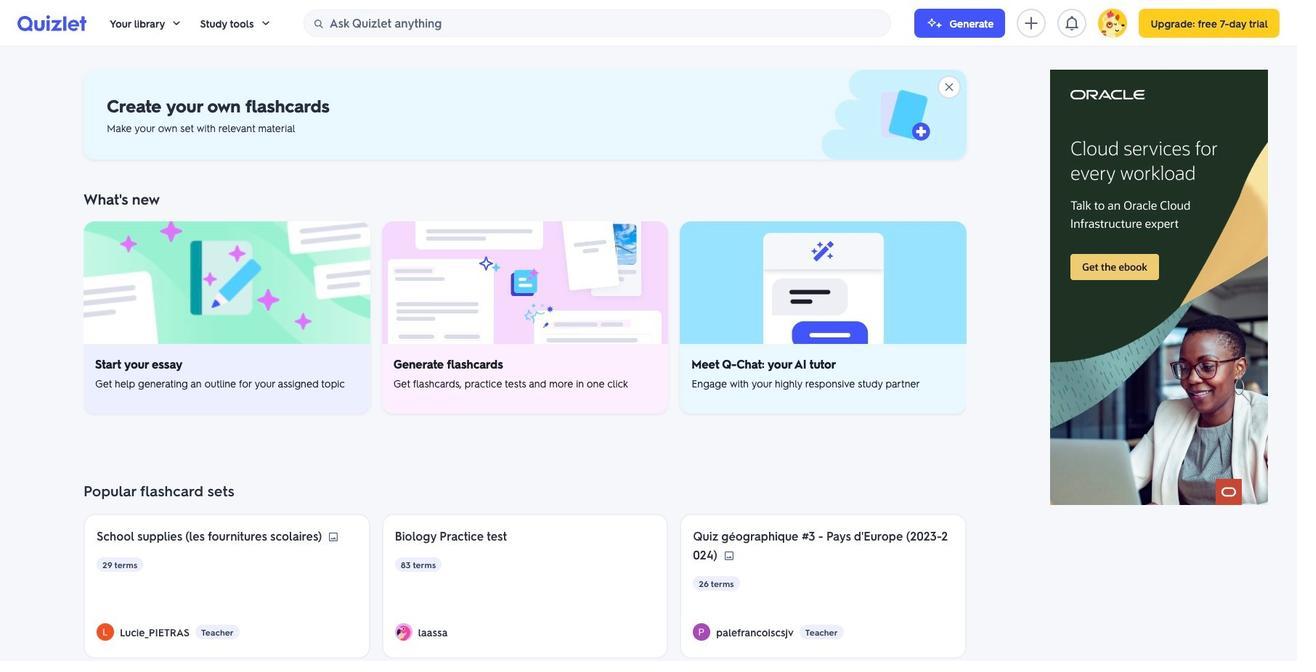 Task type: locate. For each thing, give the bounding box(es) containing it.
0 horizontal spatial image image
[[328, 532, 339, 543]]

create image
[[1023, 14, 1040, 32]]

profile picture image
[[1098, 8, 1127, 37], [97, 623, 114, 641], [395, 623, 412, 641], [693, 623, 710, 641]]

image image
[[328, 532, 339, 543], [723, 550, 735, 562]]

caret down image
[[171, 17, 183, 29]]

caret down image
[[260, 17, 271, 29]]

None search field
[[303, 9, 891, 37]]

1 horizontal spatial image image
[[723, 550, 735, 562]]

2 quizlet image from the top
[[17, 15, 86, 31]]

caret right image
[[943, 308, 967, 331]]

search image
[[313, 18, 324, 30]]

1 vertical spatial image image
[[723, 550, 735, 562]]

Search field
[[304, 9, 891, 37]]

quizlet image
[[17, 14, 86, 31], [17, 15, 86, 31]]

bell image
[[1064, 14, 1081, 32]]

0 vertical spatial image image
[[328, 532, 339, 543]]

advertisement element
[[1050, 70, 1268, 505]]



Task type: vqa. For each thing, say whether or not it's contained in the screenshot.
topmost for
no



Task type: describe. For each thing, give the bounding box(es) containing it.
1 quizlet image from the top
[[17, 14, 86, 31]]

sparkle image
[[926, 14, 944, 32]]

Search text field
[[329, 9, 887, 37]]

caret right image
[[943, 577, 967, 600]]

close image
[[943, 81, 955, 93]]



